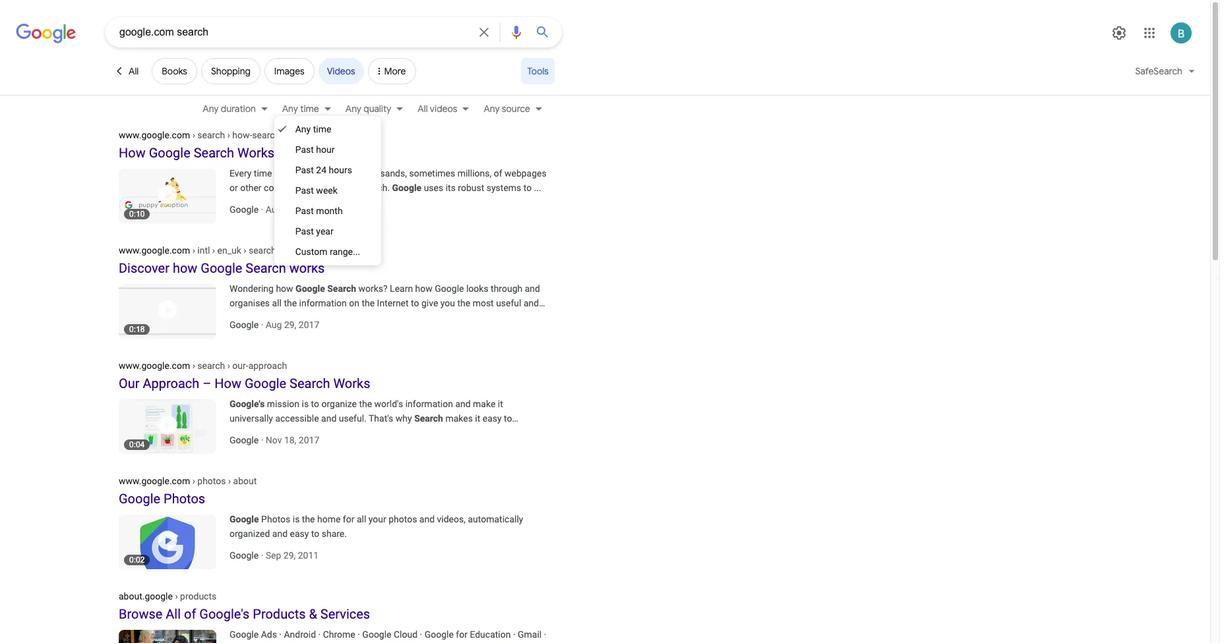 Task type: locate. For each thing, give the bounding box(es) containing it.
1 past from the top
[[295, 144, 314, 155]]

to up the accessible at the left of the page
[[311, 399, 319, 410]]

· right chrome
[[358, 630, 360, 640]]

29,
[[284, 320, 296, 330], [283, 551, 296, 561]]

0 horizontal spatial a
[[266, 428, 272, 439]]

learn
[[390, 284, 413, 294]]

products
[[253, 607, 306, 623]]

1 vertical spatial time
[[313, 124, 331, 135]]

is for our approach – how google search works
[[302, 399, 309, 410]]

0 vertical spatial all
[[272, 298, 282, 309]]

Search search field
[[119, 25, 471, 42]]

it right make
[[498, 399, 503, 410]]

0 horizontal spatial is
[[293, 514, 300, 525]]

how up give
[[415, 284, 433, 294]]

· right gmail
[[544, 630, 546, 640]]

howsearchworks
[[284, 245, 353, 256]]

photos up organized
[[261, 514, 290, 525]]

search
[[197, 130, 225, 140], [291, 168, 319, 179], [249, 245, 276, 256], [197, 361, 225, 371]]

of down › products text field
[[184, 607, 196, 623]]

google left uses
[[392, 183, 422, 193]]

past left year
[[295, 226, 314, 237]]

2017 down the wondering how google search
[[299, 320, 319, 330]]

(0.32 seconds)
[[240, 112, 305, 124]]

1 vertical spatial all
[[418, 103, 428, 115]]

how inside works? learn how google looks through and organises all the information on the internet to give you the most useful and relevant ...
[[415, 284, 433, 294]]

29, right sep
[[283, 551, 296, 561]]

search
[[194, 145, 234, 161], [246, 261, 286, 276], [327, 284, 356, 294], [290, 376, 330, 392], [414, 414, 443, 424]]

past week
[[295, 185, 338, 196]]

works inside text field
[[282, 130, 307, 140]]

0 vertical spatial any time
[[282, 103, 319, 115]]

0:04 link
[[119, 397, 230, 454]]

works down custom
[[289, 261, 325, 276]]

might
[[316, 183, 339, 193]]

google down approach
[[245, 376, 286, 392]]

aug left 16,
[[266, 204, 282, 215]]

millions,
[[457, 168, 491, 179]]

1 2017 from the top
[[299, 320, 319, 330]]

you up content
[[274, 168, 289, 179]]

thousands,
[[362, 168, 407, 179]]

3 none text field from the top
[[119, 360, 287, 371]]

photos inside photos is the home for all your photos and videos, automatically organized and easy to share.
[[389, 514, 417, 525]]

wondering
[[230, 284, 274, 294]]

past up past year
[[295, 206, 314, 216]]

0 vertical spatial for
[[343, 514, 354, 525]]

1 horizontal spatial works
[[333, 376, 370, 392]]

time
[[300, 103, 319, 115], [313, 124, 331, 135], [254, 168, 272, 179]]

1 horizontal spatial of
[[494, 168, 502, 179]]

1 horizontal spatial photos
[[389, 514, 417, 525]]

for inside 'google ads · android · chrome · google cloud · google for education · gmail ·'
[[456, 630, 468, 640]]

systems
[[487, 183, 521, 193]]

custom range... menu item
[[295, 247, 360, 257]]

menu containing any time
[[274, 116, 381, 266]]

past up 2021
[[295, 185, 314, 196]]

our approach – how google search works
[[119, 376, 370, 392]]

how down intl
[[173, 261, 197, 276]]

a left broad on the left bottom
[[266, 428, 272, 439]]

0 horizontal spatial how
[[173, 261, 197, 276]]

how google search works
[[119, 145, 274, 161]]

3 past from the top
[[295, 185, 314, 196]]

google's
[[230, 399, 265, 410], [199, 607, 250, 623]]

all left books
[[129, 65, 139, 77]]

and right useful
[[524, 298, 539, 309]]

share.
[[322, 529, 347, 539]]

· right android
[[318, 630, 321, 640]]

› up google photos on the bottom of the page
[[192, 476, 195, 487]]

1 horizontal spatial a
[[354, 183, 359, 193]]

› search › how-search-works text field
[[190, 130, 307, 140]]

www.google.com up google photos on the bottom of the page
[[119, 476, 190, 487]]

is inside "mission is to organize the world's information and make it universally accessible and useful. that's why"
[[302, 399, 309, 410]]

google image
[[16, 24, 77, 44]]

1 horizontal spatial information
[[405, 399, 453, 410]]

photos inside photos is the home for all your photos and videos, automatically organized and easy to share.
[[261, 514, 290, 525]]

0 horizontal spatial information
[[299, 298, 347, 309]]

about.google › products
[[119, 592, 216, 602]]

photos left about at the bottom of the page
[[197, 476, 226, 487]]

easy
[[483, 414, 502, 424], [290, 529, 309, 539]]

2 horizontal spatial all
[[418, 103, 428, 115]]

your
[[369, 514, 386, 525]]

none text field containing about.google
[[119, 591, 216, 602]]

easy down make
[[483, 414, 502, 424]]

is left home
[[293, 514, 300, 525]]

is
[[302, 399, 309, 410], [293, 514, 300, 525]]

past inside "link"
[[295, 144, 314, 155]]

0 vertical spatial photos
[[164, 491, 205, 507]]

www.google.com inside › intl › en_uk › search › howsearchworks text field
[[119, 245, 190, 256]]

0 vertical spatial google's
[[230, 399, 265, 410]]

29, for google photos
[[283, 551, 296, 561]]

search up the on
[[327, 284, 356, 294]]

the left home
[[302, 514, 315, 525]]

google · sep 29, 2011
[[230, 551, 319, 561]]

videos link
[[318, 58, 364, 84]]

2 aug from the top
[[266, 320, 282, 330]]

www.google.com inside › photos › about text field
[[119, 476, 190, 487]]

29, for discover how google search works
[[284, 320, 296, 330]]

the right the on
[[362, 298, 375, 309]]

none text field › intl › en_uk › search › howsearchworks
[[119, 245, 353, 256]]

any inside dropdown button
[[345, 103, 361, 115]]

useful.
[[339, 414, 367, 424]]

0 vertical spatial how
[[119, 145, 146, 161]]

1 horizontal spatial how
[[215, 376, 241, 392]]

· down organises
[[261, 320, 263, 330]]

to
[[411, 298, 419, 309], [311, 399, 319, 410], [504, 414, 512, 424], [311, 529, 319, 539]]

2011
[[298, 551, 319, 561]]

0 vertical spatial easy
[[483, 414, 502, 424]]

the inside photos is the home for all your photos and videos, automatically organized and easy to share.
[[302, 514, 315, 525]]

the up useful.
[[359, 399, 372, 410]]

18,
[[284, 435, 296, 446]]

0 vertical spatial of
[[494, 168, 502, 179]]

None search field
[[0, 16, 562, 47]]

none text field › photos › about
[[119, 476, 257, 487]]

is up the accessible at the left of the page
[[302, 399, 309, 410]]

range ...
[[300, 428, 332, 439]]

4 past from the top
[[295, 206, 314, 216]]

past left hour
[[295, 144, 314, 155]]

2017 right 18,
[[299, 435, 319, 446]]

0 vertical spatial 29,
[[284, 320, 296, 330]]

any time up past hour
[[295, 124, 331, 135]]

en_uk
[[217, 245, 241, 256]]

works up organize
[[333, 376, 370, 392]]

past for past 24 hours
[[295, 165, 314, 175]]

google down 'en_uk'
[[201, 261, 242, 276]]

0 vertical spatial you
[[274, 168, 289, 179]]

past left ,
[[295, 165, 314, 175]]

1 aug from the top
[[266, 204, 282, 215]]

www.google.com
[[119, 130, 190, 140], [119, 245, 190, 256], [119, 361, 190, 371], [119, 476, 190, 487]]

5 past from the top
[[295, 226, 314, 237]]

navigation
[[0, 100, 1210, 121]]

information inside "mission is to organize the world's information and make it universally accessible and useful. that's why"
[[405, 399, 453, 410]]

1 horizontal spatial you
[[440, 298, 455, 309]]

world's
[[374, 399, 403, 410]]

none text field for –
[[119, 360, 287, 371]]

a right be
[[354, 183, 359, 193]]

0 vertical spatial information
[[299, 298, 347, 309]]

our-
[[232, 361, 248, 371]]

1 vertical spatial 29,
[[283, 551, 296, 561]]

none text field up discover how google search works
[[119, 245, 353, 256]]

www.google.com up approach
[[119, 361, 190, 371]]

0 horizontal spatial it
[[475, 414, 480, 424]]

images link
[[264, 58, 314, 84]]

none text field for search
[[119, 129, 307, 140]]

www.google.com for how
[[119, 130, 190, 140]]

for
[[343, 514, 354, 525], [456, 630, 468, 640]]

past for past week
[[295, 185, 314, 196]]

none text field up how google search works
[[119, 129, 307, 140]]

none text field for google
[[119, 245, 353, 256]]

www.google.com inside › search › how-search-works text field
[[119, 130, 190, 140]]

books link
[[152, 58, 197, 84]]

2 none text field from the top
[[119, 245, 353, 256]]

google photos
[[119, 491, 205, 507]]

1 vertical spatial photos
[[261, 514, 290, 525]]

how for wondering
[[276, 284, 293, 294]]

information inside works? learn how google looks through and organises all the information on the internet to give you the most useful and relevant ...
[[299, 298, 347, 309]]

1 horizontal spatial how
[[276, 284, 293, 294]]

› intl › en_uk › search › howsearchworks text field
[[190, 245, 353, 256]]

0 vertical spatial a
[[354, 183, 359, 193]]

is inside photos is the home for all your photos and videos, automatically organized and easy to share.
[[293, 514, 300, 525]]

makes it easy to discover a broad range ...
[[230, 414, 512, 439]]

0 vertical spatial is
[[302, 399, 309, 410]]

2 vertical spatial all
[[166, 607, 181, 623]]

to inside "mission is to organize the world's information and make it universally accessible and useful. that's why"
[[311, 399, 319, 410]]

any time radio item
[[274, 119, 381, 140]]

none text field › search › our-approach
[[119, 360, 287, 371]]

0 horizontal spatial all
[[272, 298, 282, 309]]

1 vertical spatial for
[[456, 630, 468, 640]]

the inside "mission is to organize the world's information and make it universally accessible and useful. that's why"
[[359, 399, 372, 410]]

any for any quality dropdown button
[[345, 103, 361, 115]]

0 vertical spatial works
[[237, 145, 274, 161]]

duration
[[221, 103, 256, 115]]

past inside 'link'
[[295, 226, 314, 237]]

24
[[316, 165, 327, 175]]

1 vertical spatial all
[[357, 514, 366, 525]]

2 2017 from the top
[[299, 435, 319, 446]]

1 horizontal spatial easy
[[483, 414, 502, 424]]

books
[[162, 65, 187, 77]]

0 vertical spatial time
[[300, 103, 319, 115]]

google's down products in the left bottom of the page
[[199, 607, 250, 623]]

any for any time popup button
[[282, 103, 298, 115]]

None text field
[[119, 129, 307, 140], [119, 245, 353, 256], [119, 360, 287, 371], [119, 476, 257, 487]]

0 horizontal spatial for
[[343, 514, 354, 525]]

past year
[[295, 226, 334, 237]]

time up other
[[254, 168, 272, 179]]

past
[[295, 144, 314, 155], [295, 165, 314, 175], [295, 185, 314, 196], [295, 206, 314, 216], [295, 226, 314, 237]]

browse all of google's products & services
[[119, 607, 370, 623]]

0 vertical spatial aug
[[266, 204, 282, 215]]

past for past year
[[295, 226, 314, 237]]

0 horizontal spatial photos
[[197, 476, 226, 487]]

any up › search › how-search-works text field
[[203, 103, 219, 115]]

intl
[[197, 245, 210, 256]]

www.google.com up how google search works
[[119, 130, 190, 140]]

past 24 hours
[[295, 165, 352, 175]]

to left the share.
[[311, 529, 319, 539]]

www.google.com inside › search › our-approach text field
[[119, 361, 190, 371]]

1 vertical spatial it
[[475, 414, 480, 424]]

photos
[[197, 476, 226, 487], [389, 514, 417, 525]]

works?
[[358, 284, 388, 294]]

search up the –
[[197, 361, 225, 371]]

0 vertical spatial 2017
[[299, 320, 319, 330]]

of up the systems
[[494, 168, 502, 179]]

all
[[272, 298, 282, 309], [357, 514, 366, 525]]

how right wondering
[[276, 284, 293, 294]]

1 none text field from the top
[[119, 129, 307, 140]]

sep
[[266, 551, 281, 561]]

search by voice image
[[509, 24, 524, 40]]

a inside , there are thousands, sometimes millions, of webpages or other content that might be a match.
[[354, 183, 359, 193]]

the left most
[[457, 298, 470, 309]]

google right cloud
[[425, 630, 454, 640]]

1 horizontal spatial all
[[357, 514, 366, 525]]

works down 'seconds)'
[[282, 130, 307, 140]]

clear image
[[476, 18, 492, 47]]

0 horizontal spatial easy
[[290, 529, 309, 539]]

› right 'en_uk'
[[244, 245, 246, 256]]

any up search-
[[282, 103, 298, 115]]

google
[[149, 145, 190, 161], [392, 183, 422, 193], [230, 204, 259, 215], [201, 261, 242, 276], [296, 284, 325, 294], [435, 284, 464, 294], [230, 320, 259, 330], [245, 376, 286, 392], [230, 435, 259, 446], [119, 491, 160, 507], [230, 514, 259, 525], [230, 551, 259, 561], [230, 630, 259, 640], [362, 630, 391, 640], [425, 630, 454, 640]]

any source
[[484, 103, 530, 115]]

1 vertical spatial photos
[[389, 514, 417, 525]]

easy up 2011
[[290, 529, 309, 539]]

1 horizontal spatial it
[[498, 399, 503, 410]]

information up "why"
[[405, 399, 453, 410]]

1 vertical spatial works
[[333, 376, 370, 392]]

4 www.google.com from the top
[[119, 476, 190, 487]]

for right home
[[343, 514, 354, 525]]

1 vertical spatial 2017
[[299, 435, 319, 446]]

to right the makes
[[504, 414, 512, 424]]

it inside "mission is to organize the world's information and make it universally accessible and useful. that's why"
[[498, 399, 503, 410]]

1 vertical spatial a
[[266, 428, 272, 439]]

past week link
[[274, 181, 381, 201]]

1 vertical spatial information
[[405, 399, 453, 410]]

1 horizontal spatial is
[[302, 399, 309, 410]]

more filters element
[[384, 65, 406, 77]]

any time up any time radio item
[[282, 103, 319, 115]]

google · nov 18, 2017
[[230, 435, 319, 446]]

nov
[[266, 435, 282, 446]]

all inside photos is the home for all your photos and videos, automatically organized and easy to share.
[[357, 514, 366, 525]]

0 horizontal spatial you
[[274, 168, 289, 179]]

aug
[[266, 204, 282, 215], [266, 320, 282, 330]]

0:02
[[129, 556, 145, 565]]

how up 0:10 link
[[119, 145, 146, 161]]

2 past from the top
[[295, 165, 314, 175]]

past for past month
[[295, 206, 314, 216]]

it down make
[[475, 414, 480, 424]]

month
[[316, 206, 343, 216]]

· right ads
[[279, 630, 282, 640]]

all down about.google › products
[[166, 607, 181, 623]]

0 horizontal spatial how
[[119, 145, 146, 161]]

1 www.google.com from the top
[[119, 130, 190, 140]]

1 vertical spatial is
[[293, 514, 300, 525]]

how down › search › our-approach text field at the bottom left of the page
[[215, 376, 241, 392]]

you right give
[[440, 298, 455, 309]]

3 www.google.com from the top
[[119, 361, 190, 371]]

none text field up the –
[[119, 360, 287, 371]]

0 horizontal spatial all
[[129, 65, 139, 77]]

www.google.com up the discover
[[119, 245, 190, 256]]

any inside radio item
[[295, 124, 311, 135]]

for inside photos is the home for all your photos and videos, automatically organized and easy to share.
[[343, 514, 354, 525]]

2 www.google.com from the top
[[119, 245, 190, 256]]

· left gmail
[[513, 630, 515, 640]]

none text field › search › how-search-works
[[119, 129, 307, 140]]

photos right your
[[389, 514, 417, 525]]

search up that
[[291, 168, 319, 179]]

google down www.google.com › photos › about
[[119, 491, 160, 507]]

1 vertical spatial any time
[[295, 124, 331, 135]]

the down the wondering how google search
[[284, 298, 297, 309]]

organized
[[230, 529, 270, 539]]

1 horizontal spatial for
[[456, 630, 468, 640]]

1 vertical spatial you
[[440, 298, 455, 309]]

2 horizontal spatial how
[[415, 284, 433, 294]]

2017
[[299, 320, 319, 330], [299, 435, 319, 446]]

a inside makes it easy to discover a broad range ...
[[266, 428, 272, 439]]

menu
[[274, 116, 381, 266]]

easy inside photos is the home for all your photos and videos, automatically organized and easy to share.
[[290, 529, 309, 539]]

home
[[317, 514, 341, 525]]

how
[[119, 145, 146, 161], [215, 376, 241, 392]]

1 horizontal spatial photos
[[261, 514, 290, 525]]

www.google.com › search › our-approach
[[119, 361, 287, 371]]

time up any time radio item
[[300, 103, 319, 115]]

photos is the home for all your photos and videos, automatically organized and easy to share.
[[230, 514, 523, 539]]

› products text field
[[173, 592, 216, 602]]

0 vertical spatial it
[[498, 399, 503, 410]]

0 vertical spatial photos
[[197, 476, 226, 487]]

any down any time popup button
[[295, 124, 311, 135]]

photos down www.google.com › photos › about
[[164, 491, 205, 507]]

0 vertical spatial works
[[282, 130, 307, 140]]

all for all
[[129, 65, 139, 77]]

0 vertical spatial all
[[129, 65, 139, 77]]

4 none text field from the top
[[119, 476, 257, 487]]

all down the wondering how google search
[[272, 298, 282, 309]]

is for google photos
[[293, 514, 300, 525]]

week
[[316, 185, 338, 196]]

all inside popup button
[[418, 103, 428, 115]]

any time
[[282, 103, 319, 115], [295, 124, 331, 135]]

information left the on
[[299, 298, 347, 309]]

most
[[473, 298, 494, 309]]

None text field
[[119, 591, 216, 602]]

aug for works
[[266, 204, 282, 215]]

1 vertical spatial easy
[[290, 529, 309, 539]]

1 vertical spatial aug
[[266, 320, 282, 330]]

1 vertical spatial of
[[184, 607, 196, 623]]



Task type: vqa. For each thing, say whether or not it's contained in the screenshot.
swedish
no



Task type: describe. For each thing, give the bounding box(es) containing it.
google down other
[[230, 204, 259, 215]]

· down other
[[261, 204, 263, 215]]

google up 0:10 link
[[149, 145, 190, 161]]

webpages
[[505, 168, 547, 179]]

ads
[[261, 630, 277, 640]]

its
[[446, 183, 456, 193]]

to inside works? learn how google looks through and organises all the information on the internet to give you the most useful and relevant ...
[[411, 298, 419, 309]]

1 vertical spatial google's
[[199, 607, 250, 623]]

other
[[240, 183, 262, 193]]

range...
[[330, 247, 360, 257]]

search down www.google.com › search › how-search-works
[[194, 145, 234, 161]]

–
[[203, 376, 211, 392]]

more
[[384, 65, 406, 77]]

www.google.com for google
[[119, 476, 190, 487]]

organize
[[322, 399, 357, 410]]

more button
[[368, 58, 416, 90]]

search up how google search works
[[197, 130, 225, 140]]

quality
[[364, 103, 391, 115]]

gmail
[[518, 630, 542, 640]]

· left sep
[[261, 551, 263, 561]]

search right "why"
[[414, 414, 443, 424]]

› left products in the left bottom of the page
[[175, 592, 178, 602]]

www.google.com › intl › en_uk › search › howsearchworks
[[119, 245, 353, 256]]

google up organized
[[230, 514, 259, 525]]

google left cloud
[[362, 630, 391, 640]]

and left videos,
[[419, 514, 435, 525]]

and up the makes
[[455, 399, 471, 410]]

all videos
[[418, 103, 457, 115]]

to inside makes it easy to discover a broad range ...
[[504, 414, 512, 424]]

browse
[[119, 607, 162, 623]]

google down custom
[[296, 284, 325, 294]]

1 vertical spatial works
[[289, 261, 325, 276]]

approach
[[143, 376, 199, 392]]

easy inside makes it easy to discover a broad range ...
[[483, 414, 502, 424]]

time inside radio item
[[313, 124, 331, 135]]

approach
[[248, 361, 287, 371]]

works? learn how google looks through and organises all the information on the internet to give you the most useful and relevant ...
[[230, 284, 540, 323]]

source
[[502, 103, 530, 115]]

› left the our-
[[227, 361, 230, 371]]

hours
[[329, 165, 352, 175]]

2 vertical spatial time
[[254, 168, 272, 179]]

shopping link
[[201, 58, 260, 84]]

broad
[[274, 428, 298, 439]]

2017 for google
[[299, 435, 319, 446]]

1 horizontal spatial all
[[166, 607, 181, 623]]

images
[[274, 65, 305, 77]]

tools button
[[521, 58, 555, 84]]

› left about at the bottom of the page
[[228, 476, 231, 487]]

› left 'how-'
[[227, 130, 230, 140]]

wondering how google search
[[230, 284, 356, 294]]

16,
[[284, 204, 296, 215]]

any quality button
[[338, 102, 410, 116]]

0 horizontal spatial works
[[237, 145, 274, 161]]

www.google.com for our
[[119, 361, 190, 371]]

navigation containing any duration
[[0, 100, 1210, 121]]

all for all videos
[[418, 103, 428, 115]]

google inside works? learn how google looks through and organises all the information on the internet to give you the most useful and relevant ...
[[435, 284, 464, 294]]

or
[[230, 183, 238, 193]]

sometimes
[[409, 168, 455, 179]]

google down browse all of google's products & services
[[230, 630, 259, 640]]

· left nov on the left
[[261, 435, 263, 446]]

match.
[[361, 183, 390, 193]]

aug for search
[[266, 320, 282, 330]]

our
[[119, 376, 140, 392]]

any source button
[[476, 102, 549, 116]]

mission
[[267, 399, 299, 410]]

content
[[264, 183, 295, 193]]

universally
[[230, 414, 273, 424]]

any for any source popup button
[[484, 103, 500, 115]]

past for past hour
[[295, 144, 314, 155]]

search up mission
[[290, 376, 330, 392]]

search-
[[252, 130, 282, 140]]

discover
[[119, 261, 169, 276]]

accessible
[[275, 414, 319, 424]]

› up approach
[[192, 361, 195, 371]]

2021
[[299, 204, 319, 215]]

www.google.com for discover
[[119, 245, 190, 256]]

it inside makes it easy to discover a broad range ...
[[475, 414, 480, 424]]

any duration
[[203, 103, 256, 115]]

search down › intl › en_uk › search › howsearchworks text box
[[246, 261, 286, 276]]

education
[[470, 630, 511, 640]]

robust
[[458, 183, 484, 193]]

any time inside popup button
[[282, 103, 319, 115]]

through
[[491, 284, 523, 294]]

custom range...
[[295, 247, 360, 257]]

(0.32
[[242, 112, 263, 124]]

and up google · sep 29, 2011 at bottom left
[[272, 529, 288, 539]]

› up how google search works
[[192, 130, 195, 140]]

and down organize
[[321, 414, 337, 424]]

to ...
[[524, 183, 541, 193]]

past hour
[[295, 144, 335, 155]]

services
[[320, 607, 370, 623]]

useful
[[496, 298, 521, 309]]

past hour link
[[274, 140, 381, 160]]

mission is to organize the world's information and make it universally accessible and useful. that's why
[[230, 399, 503, 424]]

photos inside text field
[[197, 476, 226, 487]]

that's
[[369, 414, 393, 424]]

that
[[297, 183, 314, 193]]

0 horizontal spatial photos
[[164, 491, 205, 507]]

of inside , there are thousands, sometimes millions, of webpages or other content that might be a match.
[[494, 168, 502, 179]]

every time you search
[[230, 168, 319, 179]]

› left intl
[[192, 245, 195, 256]]

google down organises
[[230, 320, 259, 330]]

custom
[[295, 247, 327, 257]]

time inside popup button
[[300, 103, 319, 115]]

www.google.com › photos › about
[[119, 476, 257, 487]]

› right intl
[[212, 245, 215, 256]]

shopping
[[211, 65, 251, 77]]

· right cloud
[[420, 630, 422, 640]]

any for any duration popup button in the left of the page
[[203, 103, 219, 115]]

,
[[319, 168, 321, 179]]

0:18 link
[[119, 282, 230, 339]]

google uses its robust systems to ...
[[392, 183, 541, 193]]

search right 'en_uk'
[[249, 245, 276, 256]]

to inside photos is the home for all your photos and videos, automatically organized and easy to share.
[[311, 529, 319, 539]]

all inside works? learn how google looks through and organises all the information on the internet to give you the most useful and relevant ...
[[272, 298, 282, 309]]

videos
[[430, 103, 457, 115]]

past month link
[[274, 201, 381, 222]]

discover how google search works
[[119, 261, 325, 276]]

you inside works? learn how google looks through and organises all the information on the internet to give you the most useful and relevant ...
[[440, 298, 455, 309]]

give
[[421, 298, 438, 309]]

2017 for works
[[299, 320, 319, 330]]

any quality
[[345, 103, 391, 115]]

› left custom
[[279, 245, 281, 256]]

any time inside radio item
[[295, 124, 331, 135]]

year
[[316, 226, 334, 237]]

how-
[[232, 130, 252, 140]]

internet
[[377, 298, 409, 309]]

makes
[[445, 414, 473, 424]]

looks
[[466, 284, 488, 294]]

› photos › about text field
[[190, 476, 257, 487]]

any time button
[[274, 102, 338, 116]]

0 horizontal spatial of
[[184, 607, 196, 623]]

make
[[473, 399, 496, 410]]

› search › our-approach text field
[[190, 361, 287, 371]]

products
[[180, 592, 216, 602]]

automatically
[[468, 514, 523, 525]]

google down organized
[[230, 551, 259, 561]]

tools
[[527, 65, 549, 77]]

and right through
[[525, 284, 540, 294]]

google down universally at the left bottom of page
[[230, 435, 259, 446]]

google · aug 16, 2021
[[230, 204, 319, 215]]

0:18
[[129, 325, 145, 334]]

how for discover
[[173, 261, 197, 276]]

past year link
[[274, 222, 381, 242]]

1 vertical spatial how
[[215, 376, 241, 392]]

discover
[[230, 428, 264, 439]]



